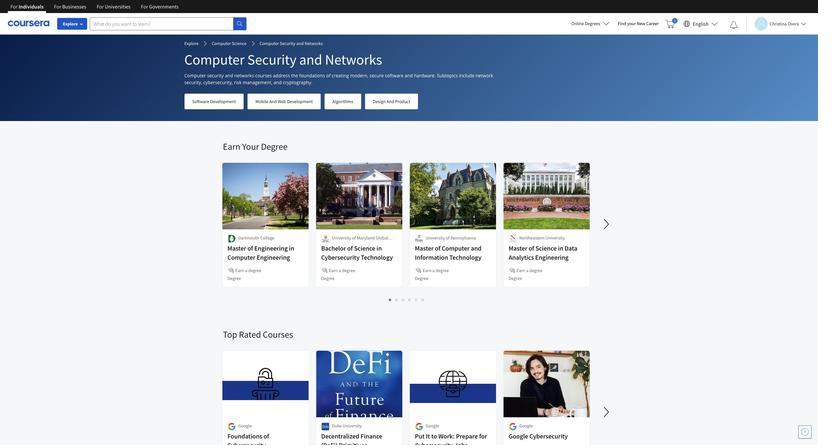Task type: locate. For each thing, give the bounding box(es) containing it.
top
[[223, 329, 237, 341]]

degree for master of computer and information technology
[[415, 276, 429, 282]]

list
[[223, 296, 591, 304]]

1 degree from the left
[[248, 268, 262, 274]]

master inside master of science in data analytics engineering
[[509, 244, 528, 253]]

science down maryland
[[354, 244, 375, 253]]

of inside bachelor of science in cybersecurity technology
[[347, 244, 353, 253]]

(defi)
[[321, 442, 338, 446]]

and up "the"
[[297, 41, 304, 46]]

network
[[476, 73, 493, 79]]

0 vertical spatial explore
[[63, 21, 78, 27]]

computer inside master of computer and information technology
[[442, 244, 470, 253]]

in for master of engineering in computer engineering
[[289, 244, 294, 253]]

and right design
[[387, 99, 394, 105]]

in
[[289, 244, 294, 253], [377, 244, 382, 253], [558, 244, 564, 253]]

google image up put
[[415, 423, 423, 431]]

technology for science
[[361, 254, 393, 262]]

of inside university of maryland global campus
[[352, 235, 356, 241]]

decentralized
[[321, 433, 359, 441]]

computer security and networks up "the"
[[260, 41, 323, 46]]

technology
[[361, 254, 393, 262], [450, 254, 482, 262]]

a down the bachelor in the left of the page
[[339, 268, 341, 274]]

master of science in data analytics engineering
[[509, 244, 578, 262]]

2 development from the left
[[287, 99, 313, 105]]

degree for bachelor of science in cybersecurity technology
[[321, 276, 335, 282]]

next slide image for degree
[[599, 217, 614, 232]]

5 button
[[413, 296, 420, 304]]

cybersecurity inside put it to work: prepare for cybersecurity jobs
[[415, 442, 454, 446]]

2 horizontal spatial google image
[[509, 423, 517, 431]]

list containing 1
[[223, 296, 591, 304]]

analytics
[[509, 254, 534, 262]]

1 next slide image from the top
[[599, 217, 614, 232]]

of left creating on the top of page
[[326, 73, 331, 79]]

1 for from the left
[[10, 3, 18, 10]]

technology down global
[[361, 254, 393, 262]]

top rated courses
[[223, 329, 293, 341]]

next slide image
[[599, 217, 614, 232], [599, 405, 614, 421]]

of inside master of computer and information technology
[[435, 244, 441, 253]]

earn a degree down bachelor of science in cybersecurity technology
[[329, 268, 355, 274]]

1 a from the left
[[245, 268, 247, 274]]

of for master of engineering in computer engineering
[[248, 244, 253, 253]]

google image up foundations at the left bottom of page
[[228, 423, 236, 431]]

4 degree from the left
[[530, 268, 543, 274]]

university up campus
[[332, 235, 351, 241]]

of down dartmouth
[[248, 244, 253, 253]]

address
[[273, 73, 290, 79]]

degree down bachelor of science in cybersecurity technology
[[342, 268, 355, 274]]

top rated courses carousel element
[[220, 309, 819, 446]]

3 for from the left
[[97, 3, 104, 10]]

degree for cybersecurity
[[342, 268, 355, 274]]

and inside master of computer and information technology
[[471, 244, 482, 253]]

explore button
[[57, 18, 87, 30]]

design and product link
[[365, 94, 418, 109]]

earn a degree down "master of engineering in computer engineering"
[[235, 268, 262, 274]]

find your new career
[[618, 21, 659, 26]]

development down cybersecurity,
[[210, 99, 236, 105]]

degree for computer
[[248, 268, 262, 274]]

0 vertical spatial next slide image
[[599, 217, 614, 232]]

0 horizontal spatial networks
[[305, 41, 323, 46]]

networks up modern,
[[325, 51, 382, 69]]

earn a degree down analytics
[[517, 268, 543, 274]]

1 vertical spatial explore
[[184, 41, 199, 46]]

for left universities on the top left of page
[[97, 3, 104, 10]]

degree
[[248, 268, 262, 274], [342, 268, 355, 274], [436, 268, 449, 274], [530, 268, 543, 274]]

put
[[415, 433, 425, 441]]

university up data
[[546, 235, 565, 241]]

bachelor of science in cybersecurity technology
[[321, 244, 393, 262]]

0 horizontal spatial development
[[210, 99, 236, 105]]

1 development from the left
[[210, 99, 236, 105]]

master of engineering in computer engineering
[[228, 244, 294, 262]]

master
[[228, 244, 246, 253], [415, 244, 434, 253], [509, 244, 528, 253]]

earn down information
[[423, 268, 432, 274]]

networks up foundations
[[305, 41, 323, 46]]

2 for from the left
[[54, 3, 61, 10]]

engineering
[[254, 244, 288, 253], [257, 254, 290, 262], [535, 254, 569, 262]]

and right 'software'
[[405, 73, 413, 79]]

web
[[278, 99, 286, 105]]

computer security and networks up the address
[[184, 51, 382, 69]]

0 horizontal spatial master
[[228, 244, 246, 253]]

foundations
[[299, 73, 325, 79]]

of for foundations of cybersecurity
[[264, 433, 269, 441]]

technology down the pennsylvania on the bottom right of the page
[[450, 254, 482, 262]]

your
[[628, 21, 636, 26]]

6
[[422, 297, 424, 303]]

find
[[618, 21, 627, 26]]

subtopics
[[437, 73, 458, 79]]

of for master of computer and information technology
[[435, 244, 441, 253]]

of left maryland
[[352, 235, 356, 241]]

for for governments
[[141, 3, 148, 10]]

of inside master of science in data analytics engineering
[[529, 244, 535, 253]]

2 a from the left
[[339, 268, 341, 274]]

earn your degree carousel element
[[220, 121, 819, 309]]

security
[[207, 73, 224, 79]]

online degrees
[[572, 21, 601, 26]]

and down the pennsylvania on the bottom right of the page
[[471, 244, 482, 253]]

google for of
[[238, 423, 252, 429]]

for left the governments
[[141, 3, 148, 10]]

software
[[385, 73, 404, 79]]

1 in from the left
[[289, 244, 294, 253]]

3 master from the left
[[509, 244, 528, 253]]

1 horizontal spatial in
[[377, 244, 382, 253]]

google for it
[[426, 423, 439, 429]]

1 vertical spatial next slide image
[[599, 405, 614, 421]]

2 horizontal spatial in
[[558, 244, 564, 253]]

technology inside master of computer and information technology
[[450, 254, 482, 262]]

2 technology from the left
[[450, 254, 482, 262]]

a down analytics
[[526, 268, 529, 274]]

degree down information
[[436, 268, 449, 274]]

cybersecurity,
[[203, 79, 233, 86]]

hardware.
[[414, 73, 436, 79]]

of down northeastern
[[529, 244, 535, 253]]

in inside master of science in data analytics engineering
[[558, 244, 564, 253]]

courses
[[255, 73, 272, 79]]

and
[[297, 41, 304, 46], [299, 51, 322, 69], [225, 73, 233, 79], [405, 73, 413, 79], [274, 79, 282, 86], [269, 99, 277, 105], [387, 99, 394, 105], [471, 244, 482, 253]]

prepare
[[456, 433, 478, 441]]

of right the bachelor in the left of the page
[[347, 244, 353, 253]]

2 next slide image from the top
[[599, 405, 614, 421]]

a for master of engineering in computer engineering
[[245, 268, 247, 274]]

development right web
[[287, 99, 313, 105]]

earn a degree down information
[[423, 268, 449, 274]]

2 google image from the left
[[415, 423, 423, 431]]

degree for data
[[530, 268, 543, 274]]

global
[[376, 235, 388, 241]]

in for master of science in data analytics engineering
[[558, 244, 564, 253]]

degree down master of science in data analytics engineering
[[530, 268, 543, 274]]

3 in from the left
[[558, 244, 564, 253]]

earn down "master of engineering in computer engineering"
[[235, 268, 244, 274]]

for
[[479, 433, 487, 441]]

4 for from the left
[[141, 3, 148, 10]]

1 google image from the left
[[228, 423, 236, 431]]

university up decentralized finance (defi) primitives
[[343, 423, 362, 429]]

jobs
[[455, 442, 468, 446]]

of
[[326, 73, 331, 79], [352, 235, 356, 241], [446, 235, 450, 241], [248, 244, 253, 253], [347, 244, 353, 253], [435, 244, 441, 253], [529, 244, 535, 253], [264, 433, 269, 441]]

decentralized finance (defi) primitives
[[321, 433, 382, 446]]

of up master of computer and information technology
[[446, 235, 450, 241]]

new
[[637, 21, 646, 26]]

explore inside popup button
[[63, 21, 78, 27]]

earn for master of engineering in computer engineering
[[235, 268, 244, 274]]

google image
[[228, 423, 236, 431], [415, 423, 423, 431], [509, 423, 517, 431]]

4 a from the left
[[526, 268, 529, 274]]

earn down the bachelor in the left of the page
[[329, 268, 338, 274]]

degree for information
[[436, 268, 449, 274]]

1 horizontal spatial technology
[[450, 254, 482, 262]]

technology inside bachelor of science in cybersecurity technology
[[361, 254, 393, 262]]

earn your degree
[[223, 141, 288, 153]]

coursera image
[[8, 18, 49, 29]]

earn a degree for master of computer and information technology
[[423, 268, 449, 274]]

0 horizontal spatial technology
[[361, 254, 393, 262]]

online degrees button
[[566, 16, 615, 31]]

2 horizontal spatial master
[[509, 244, 528, 253]]

master down university of pennsylvania image
[[415, 244, 434, 253]]

0 horizontal spatial google image
[[228, 423, 236, 431]]

0 horizontal spatial science
[[232, 41, 247, 46]]

degree for master of engineering in computer engineering
[[228, 276, 241, 282]]

university inside university of maryland global campus
[[332, 235, 351, 241]]

pennsylvania
[[451, 235, 476, 241]]

3 earn a degree from the left
[[423, 268, 449, 274]]

earn a degree
[[235, 268, 262, 274], [329, 268, 355, 274], [423, 268, 449, 274], [517, 268, 543, 274]]

3 degree from the left
[[436, 268, 449, 274]]

2 horizontal spatial science
[[536, 244, 557, 253]]

science down northeastern university on the bottom
[[536, 244, 557, 253]]

and left web
[[269, 99, 277, 105]]

security
[[280, 41, 296, 46], [248, 51, 297, 69]]

of up information
[[435, 244, 441, 253]]

earn down analytics
[[517, 268, 526, 274]]

of inside foundations of cybersecurity
[[264, 433, 269, 441]]

1 horizontal spatial science
[[354, 244, 375, 253]]

1
[[389, 297, 392, 303]]

0 vertical spatial security
[[280, 41, 296, 46]]

1 horizontal spatial google image
[[415, 423, 423, 431]]

university of maryland global campus
[[332, 235, 388, 248]]

1 vertical spatial networks
[[325, 51, 382, 69]]

google cybersecurity
[[509, 433, 568, 441]]

for left individuals
[[10, 3, 18, 10]]

individuals
[[19, 3, 44, 10]]

master down dartmouth college icon
[[228, 244, 246, 253]]

explore
[[63, 21, 78, 27], [184, 41, 199, 46]]

science inside master of science in data analytics engineering
[[536, 244, 557, 253]]

1 horizontal spatial explore
[[184, 41, 199, 46]]

degree down "master of engineering in computer engineering"
[[248, 268, 262, 274]]

2 master from the left
[[415, 244, 434, 253]]

in inside bachelor of science in cybersecurity technology
[[377, 244, 382, 253]]

for left businesses
[[54, 3, 61, 10]]

master up analytics
[[509, 244, 528, 253]]

None search field
[[90, 17, 247, 30]]

4 earn a degree from the left
[[517, 268, 543, 274]]

4 button
[[407, 296, 413, 304]]

master for master of engineering in computer engineering
[[228, 244, 246, 253]]

of right foundations at the left bottom of page
[[264, 433, 269, 441]]

google image up google cybersecurity
[[509, 423, 517, 431]]

3 google image from the left
[[509, 423, 517, 431]]

christina overa button
[[747, 17, 807, 30]]

1 master from the left
[[228, 244, 246, 253]]

the
[[291, 73, 298, 79]]

degree
[[261, 141, 288, 153], [228, 276, 241, 282], [321, 276, 335, 282], [415, 276, 429, 282], [509, 276, 522, 282]]

computer science link
[[212, 40, 247, 47]]

google image for google cybersecurity
[[509, 423, 517, 431]]

of for university of maryland global campus
[[352, 235, 356, 241]]

master inside "master of engineering in computer engineering"
[[228, 244, 246, 253]]

1 horizontal spatial development
[[287, 99, 313, 105]]

of inside "master of engineering in computer engineering"
[[248, 244, 253, 253]]

for for businesses
[[54, 3, 61, 10]]

shopping cart: 1 item image
[[666, 18, 678, 28]]

a down information
[[433, 268, 435, 274]]

a for bachelor of science in cybersecurity technology
[[339, 268, 341, 274]]

a down "master of engineering in computer engineering"
[[245, 268, 247, 274]]

maryland
[[357, 235, 375, 241]]

0 horizontal spatial in
[[289, 244, 294, 253]]

in inside "master of engineering in computer engineering"
[[289, 244, 294, 253]]

a for master of computer and information technology
[[433, 268, 435, 274]]

christina overa
[[770, 21, 799, 27]]

northeastern university image
[[509, 235, 517, 243]]

computer
[[212, 41, 231, 46], [260, 41, 279, 46], [184, 51, 245, 69], [184, 73, 206, 79], [442, 244, 470, 253], [228, 254, 256, 262]]

2 earn a degree from the left
[[329, 268, 355, 274]]

1 horizontal spatial master
[[415, 244, 434, 253]]

3 a from the left
[[433, 268, 435, 274]]

your
[[242, 141, 259, 153]]

0 horizontal spatial explore
[[63, 21, 78, 27]]

5
[[415, 297, 418, 303]]

2 in from the left
[[377, 244, 382, 253]]

university inside "top rated courses carousel" element
[[343, 423, 362, 429]]

1 technology from the left
[[361, 254, 393, 262]]

northeastern university
[[520, 235, 565, 241]]

work:
[[439, 433, 455, 441]]

1 earn a degree from the left
[[235, 268, 262, 274]]

2 degree from the left
[[342, 268, 355, 274]]

degree for master of science in data analytics engineering
[[509, 276, 522, 282]]

master inside master of computer and information technology
[[415, 244, 434, 253]]

earn
[[223, 141, 240, 153], [235, 268, 244, 274], [329, 268, 338, 274], [423, 268, 432, 274], [517, 268, 526, 274]]

2
[[396, 297, 398, 303]]

foundations
[[228, 433, 262, 441]]

google image for put it to work: prepare for cybersecurity jobs
[[415, 423, 423, 431]]

science up networks on the top left
[[232, 41, 247, 46]]

college
[[260, 235, 274, 241]]

dartmouth
[[238, 235, 259, 241]]

science inside bachelor of science in cybersecurity technology
[[354, 244, 375, 253]]

for universities
[[97, 3, 131, 10]]



Task type: describe. For each thing, give the bounding box(es) containing it.
2 button
[[394, 296, 400, 304]]

earn a degree for master of engineering in computer engineering
[[235, 268, 262, 274]]

earn for master of computer and information technology
[[423, 268, 432, 274]]

cryptography.
[[283, 79, 313, 86]]

primitives
[[339, 442, 367, 446]]

1 vertical spatial security
[[248, 51, 297, 69]]

1 button
[[387, 296, 394, 304]]

for governments
[[141, 3, 179, 10]]

computer inside "master of engineering in computer engineering"
[[228, 254, 256, 262]]

data
[[565, 244, 578, 253]]

design and product
[[373, 99, 411, 105]]

list inside earn your degree carousel "element"
[[223, 296, 591, 304]]

foundations of cybersecurity
[[228, 433, 269, 446]]

cybersecurity inside bachelor of science in cybersecurity technology
[[321, 254, 360, 262]]

chevron down image
[[25, 10, 30, 14]]

management,
[[243, 79, 273, 86]]

of for bachelor of science in cybersecurity technology
[[347, 244, 353, 253]]

put it to work: prepare for cybersecurity jobs
[[415, 433, 487, 446]]

master for master of science in data analytics engineering
[[509, 244, 528, 253]]

for for individuals
[[10, 3, 18, 10]]

businesses
[[62, 3, 86, 10]]

computer science
[[212, 41, 247, 46]]

career
[[647, 21, 659, 26]]

overa
[[788, 21, 799, 27]]

3 button
[[400, 296, 407, 304]]

campus
[[332, 242, 348, 248]]

algorithms
[[333, 99, 353, 105]]

for for universities
[[97, 3, 104, 10]]

3
[[402, 297, 405, 303]]

algorithms link
[[325, 94, 361, 109]]

master of computer and information technology
[[415, 244, 482, 262]]

duke university image
[[321, 423, 330, 431]]

4
[[409, 297, 411, 303]]

dartmouth college image
[[228, 235, 236, 243]]

in for bachelor of science in cybersecurity technology
[[377, 244, 382, 253]]

creating
[[332, 73, 349, 79]]

rated
[[239, 329, 261, 341]]

mobile and web development
[[256, 99, 313, 105]]

of for university of pennsylvania
[[446, 235, 450, 241]]

degrees
[[585, 21, 601, 26]]

explore link
[[184, 40, 199, 47]]

duke
[[332, 423, 342, 429]]

product
[[395, 99, 411, 105]]

university of pennsylvania
[[426, 235, 476, 241]]

for businesses
[[54, 3, 86, 10]]

science for master of science in data analytics engineering
[[536, 244, 557, 253]]

include
[[459, 73, 475, 79]]

and up cybersecurity,
[[225, 73, 233, 79]]

banner navigation
[[5, 0, 184, 13]]

security,
[[184, 79, 202, 86]]

duke university
[[332, 423, 362, 429]]

cybersecurity inside foundations of cybersecurity
[[228, 442, 266, 446]]

earn a degree for master of science in data analytics engineering
[[517, 268, 543, 274]]

technology for computer
[[450, 254, 482, 262]]

universities
[[105, 3, 131, 10]]

software development link
[[184, 94, 244, 109]]

and up foundations
[[299, 51, 322, 69]]

6 button
[[420, 296, 426, 304]]

software development
[[192, 99, 236, 105]]

0 vertical spatial networks
[[305, 41, 323, 46]]

online
[[572, 21, 584, 26]]

it
[[426, 433, 430, 441]]

1 horizontal spatial networks
[[325, 51, 382, 69]]

courses
[[263, 329, 293, 341]]

google image for foundations of cybersecurity
[[228, 423, 236, 431]]

engineering inside master of science in data analytics engineering
[[535, 254, 569, 262]]

computer inside computer security and networks courses address the foundations of creating modern, secure software and hardware. subtopics include network security, cybersecurity, risk management, and cryptography.
[[184, 73, 206, 79]]

earn left your
[[223, 141, 240, 153]]

next slide image for courses
[[599, 405, 614, 421]]

earn a degree for bachelor of science in cybersecurity technology
[[329, 268, 355, 274]]

earn for master of science in data analytics engineering
[[517, 268, 526, 274]]

governments
[[149, 3, 179, 10]]

english button
[[681, 13, 721, 34]]

software
[[192, 99, 209, 105]]

google for cybersecurity
[[520, 423, 533, 429]]

modern,
[[350, 73, 369, 79]]

and down the address
[[274, 79, 282, 86]]

What do you want to learn? text field
[[90, 17, 234, 30]]

bachelor
[[321, 244, 346, 253]]

find your new career link
[[615, 20, 662, 28]]

design
[[373, 99, 386, 105]]

of for master of science in data analytics engineering
[[529, 244, 535, 253]]

information
[[415, 254, 448, 262]]

english
[[693, 20, 709, 27]]

risk
[[234, 79, 242, 86]]

show notifications image
[[730, 21, 738, 29]]

christina
[[770, 21, 787, 27]]

earn for bachelor of science in cybersecurity technology
[[329, 268, 338, 274]]

help center image
[[802, 429, 809, 437]]

finance
[[361, 433, 382, 441]]

networks
[[234, 73, 254, 79]]

science for bachelor of science in cybersecurity technology
[[354, 244, 375, 253]]

northeastern
[[520, 235, 545, 241]]

dartmouth college
[[238, 235, 274, 241]]

university of pennsylvania image
[[415, 235, 423, 243]]

to
[[432, 433, 437, 441]]

1 vertical spatial computer security and networks
[[184, 51, 382, 69]]

secure
[[370, 73, 384, 79]]

of inside computer security and networks courses address the foundations of creating modern, secure software and hardware. subtopics include network security, cybersecurity, risk management, and cryptography.
[[326, 73, 331, 79]]

master for master of computer and information technology
[[415, 244, 434, 253]]

0 vertical spatial computer security and networks
[[260, 41, 323, 46]]

university right university of pennsylvania image
[[426, 235, 445, 241]]

a for master of science in data analytics engineering
[[526, 268, 529, 274]]

computer security and networks courses address the foundations of creating modern, secure software and hardware. subtopics include network security, cybersecurity, risk management, and cryptography.
[[184, 73, 493, 86]]

mobile
[[256, 99, 268, 105]]

university of maryland global campus image
[[321, 235, 330, 243]]



Task type: vqa. For each thing, say whether or not it's contained in the screenshot.
Next Slide 'Image' within the Earn Your Degree Carousel element
yes



